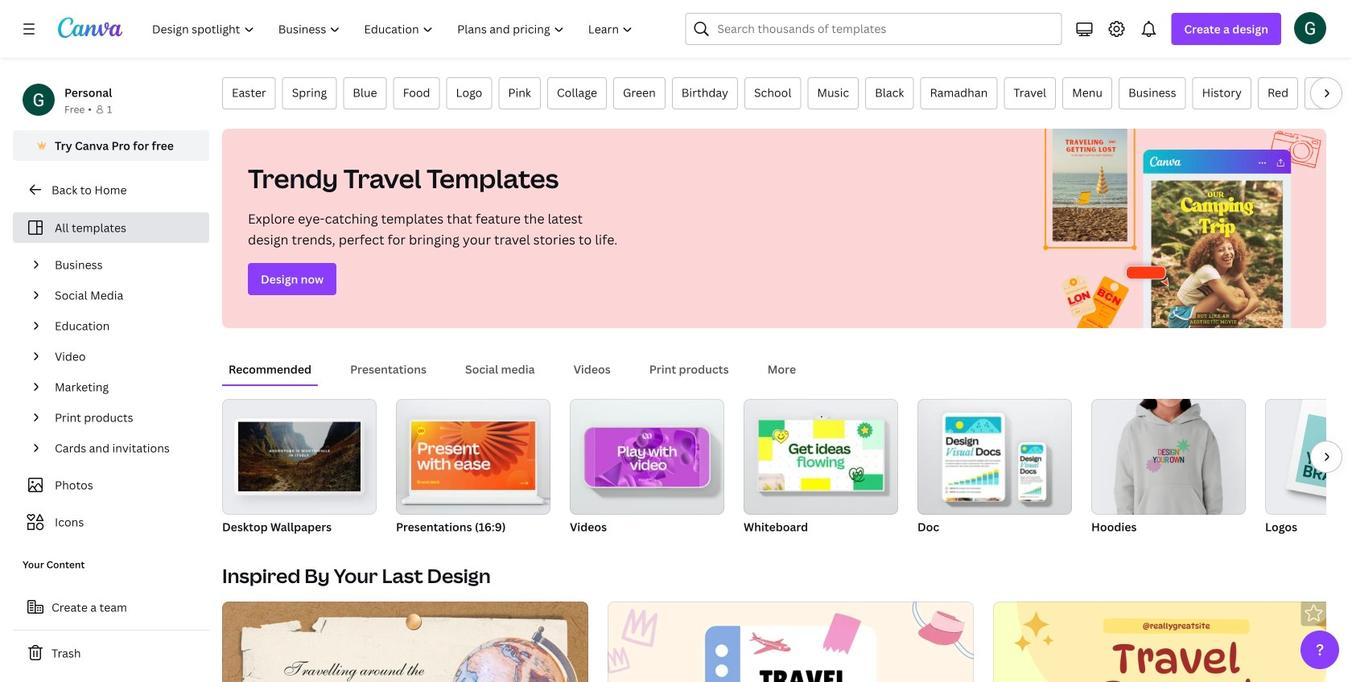 Task type: describe. For each thing, give the bounding box(es) containing it.
Search search field
[[718, 14, 1052, 44]]

trendy travel templates image
[[1028, 129, 1327, 329]]

blue and orange travel journal illustrative presentation image
[[994, 602, 1353, 683]]

greg robinson image
[[1295, 12, 1327, 44]]



Task type: vqa. For each thing, say whether or not it's contained in the screenshot.
Presentation (16:9) Image
yes



Task type: locate. For each thing, give the bounding box(es) containing it.
hoodie image
[[1092, 399, 1247, 515], [1141, 433, 1198, 479]]

colorful illustration travel plan presentation image
[[608, 602, 975, 683]]

brown and beige scrapbook travel and tourism presentation image
[[222, 602, 589, 683]]

video image
[[570, 399, 725, 515], [595, 428, 700, 487]]

whiteboard image
[[744, 399, 899, 515], [759, 421, 884, 491]]

top level navigation element
[[142, 13, 647, 45]]

doc image
[[918, 399, 1073, 515], [918, 399, 1073, 515]]

None search field
[[686, 13, 1062, 45]]

logo image
[[1266, 399, 1353, 515]]

desktop wallpaper image
[[222, 399, 377, 515], [238, 422, 361, 492]]

presentation (16:9) image
[[396, 399, 551, 515], [412, 422, 536, 490]]



